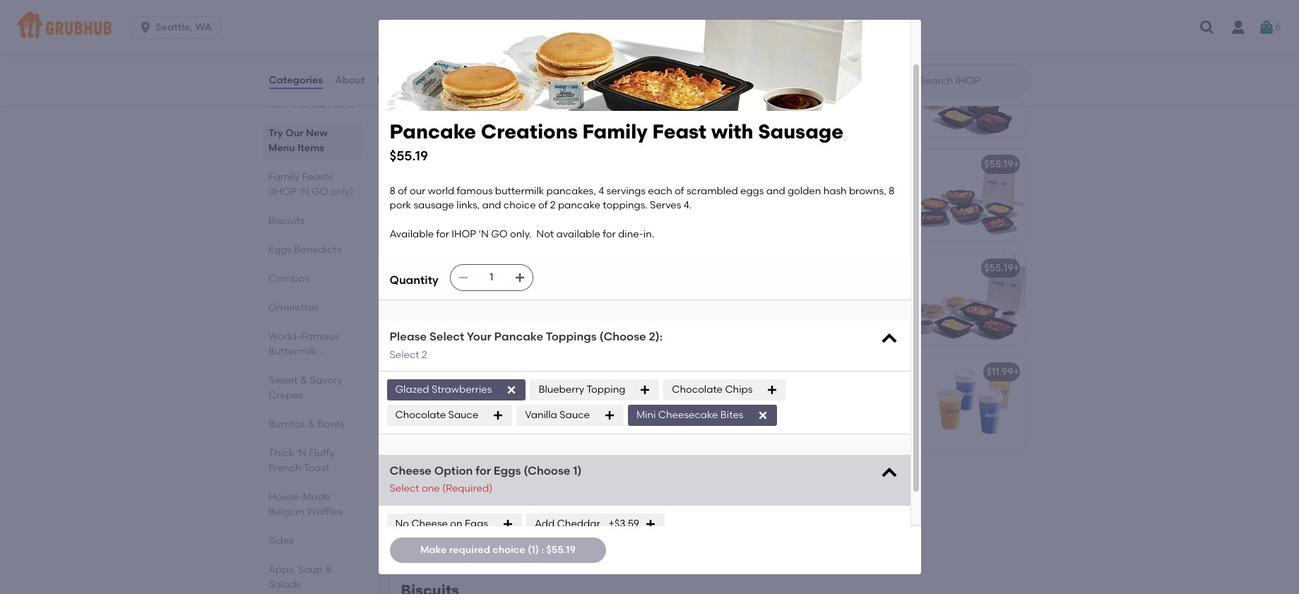 Task type: describe. For each thing, give the bounding box(es) containing it.
of inside choice of 4 refreshing 30oz. beverages.  choose from fountain drink sodas, lemonade or iced tea. available for ihop 'n go only. not available for dine-in.
[[449, 490, 458, 502]]

pancake creations family feast with sausage $55.19
[[390, 119, 843, 164]]

0 vertical spatial buttermilk
[[436, 54, 487, 66]]

1 vertical spatial chicken
[[490, 366, 530, 378]]

2):
[[649, 330, 663, 343]]

$107.98 +
[[663, 366, 703, 378]]

available inside choice of 4 refreshing 30oz. beverages.  choose from fountain drink sodas, lemonade or iced tea. available for ihop 'n go only. not available for dine-in.
[[412, 547, 456, 559]]

Input item quantity number field
[[476, 265, 507, 290]]

8 of our world famous buttermilk pancakes, 4 servings each of scrambled eggs and golden hash browns, 8 pork sausage links, and choice of 2 pancake toppings. serves 4. available for ihop 'n go only.  not available for dine-in.
[[390, 185, 897, 240]]

strawberries
[[432, 383, 492, 395]]

vanilla
[[525, 409, 557, 421]]

pieces
[[424, 74, 455, 86]]

svg image for glazed strawberries
[[506, 384, 517, 396]]

16
[[412, 74, 422, 86]]

reviews
[[377, 74, 416, 86]]

crepes
[[268, 389, 303, 401]]

6 button
[[1258, 15, 1281, 40]]

0 vertical spatial a
[[533, 89, 539, 101]]

+$3.59
[[609, 518, 639, 530]]

seattle, wa
[[155, 21, 212, 33]]

svg image inside seattle, wa button
[[139, 20, 153, 35]]

breakfast for breakfast family feast with pancakes
[[729, 54, 776, 66]]

(choose inside please select your pancake toppings (choose 2): select 2
[[599, 330, 646, 343]]

about button
[[334, 55, 366, 106]]

1 vertical spatial select
[[390, 349, 419, 361]]

eggs for no
[[465, 518, 488, 530]]

& inside world-famous buttermilk pancakes sweet & savory crepes
[[300, 374, 307, 386]]

bowls
[[317, 418, 344, 430]]

0 vertical spatial chicken
[[523, 54, 562, 66]]

menu inside try our new menu items
[[268, 142, 295, 154]]

buttermilk inside 8 of our world famous buttermilk pancakes, 4 servings each of scrambled eggs and golden hash browns, 8 pork sausage links, and choice of 2 pancake toppings. serves 4. available for ihop 'n go only.  not available for dine-in.
[[495, 185, 544, 197]]

cheesecake
[[658, 409, 718, 421]]

$55.19 + for pancake creations family feast with sausage
[[984, 262, 1019, 274]]

eggs for cheese
[[494, 464, 521, 477]]

seattle, wa button
[[129, 16, 227, 39]]

0 vertical spatial not
[[523, 16, 538, 26]]

about
[[335, 74, 365, 86]]

pancake creations family feast with sausage
[[729, 262, 953, 274]]

'n inside 8 of our world famous buttermilk pancakes, 4 servings each of scrambled eggs and golden hash browns, 8 pork sausage links, and choice of 2 pancake toppings. serves 4. available for ihop 'n go only.  not available for dine-in.
[[479, 228, 489, 240]]

categories button
[[268, 55, 324, 106]]

made
[[303, 491, 330, 503]]

svg image inside 6 button
[[1258, 19, 1275, 36]]

from
[[507, 504, 529, 516]]

eggs benedicts
[[268, 244, 341, 256]]

quantity
[[390, 273, 439, 286]]

pancake inside please select your pancake toppings (choose 2): select 2
[[494, 330, 543, 343]]

sides
[[268, 535, 294, 547]]

for inside cheese option for eggs (choose 1) select one (required)
[[476, 464, 491, 477]]

(required)
[[442, 483, 492, 495]]

seattle,
[[155, 21, 193, 33]]

wa
[[195, 21, 212, 33]]

new inside try our new menu items
[[305, 127, 327, 139]]

creations for pancake creations family feast with sausage $55.19
[[481, 119, 578, 143]]

dine- inside choice of 4 refreshing 30oz. beverages.  choose from fountain drink sodas, lemonade or iced tea. available for ihop 'n go only. not available for dine-in.
[[474, 547, 499, 559]]

svg image for no cheese on eggs
[[502, 518, 514, 530]]

toast inside thick 'n fluffy french toast
[[303, 462, 329, 474]]

our
[[410, 185, 425, 197]]

of up pork
[[398, 185, 407, 197]]

only. inside choice of 4 refreshing 30oz. beverages.  choose from fountain drink sodas, lemonade or iced tea. available for ihop 'n go only. not available for dine-in.
[[533, 533, 554, 545]]

bundle for breakfast beverage bundle
[[827, 366, 860, 378]]

apps,
[[268, 564, 295, 576]]

house-
[[268, 491, 303, 503]]

sauce for vanilla sauce
[[560, 409, 590, 421]]

:
[[541, 544, 544, 556]]

glazed strawberries
[[395, 383, 492, 395]]

1 $55.19 + from the top
[[984, 54, 1019, 66]]

2 inside 8 of our world famous buttermilk pancakes, 4 servings each of scrambled eggs and golden hash browns, 8 pork sausage links, and choice of 2 pancake toppings. serves 4. available for ihop 'n go only.  not available for dine-in.
[[550, 199, 556, 211]]

no cheese on eggs
[[395, 518, 488, 530]]

with inside 16 pieces of buttermilk crispy chicken breast strips, served with a side salad, a basket of french fries, and creamy sharp cheddar mac & cheese.  serves 4.
[[510, 89, 530, 101]]

beverage for breakfast
[[778, 366, 824, 378]]

combos
[[268, 273, 309, 285]]

waffles inside the house-made belgian waffles
[[306, 506, 342, 518]]

crispy
[[521, 74, 549, 86]]

steakburgers & chicken sandwiches family feast image
[[603, 357, 709, 448]]

pancake creations family feast with bacon button
[[404, 253, 709, 345]]

french inside 16 pieces of buttermilk crispy chicken breast strips, served with a side salad, a basket of french fries, and creamy sharp cheddar mac & cheese.  serves 4.
[[499, 103, 532, 115]]

make required choice (1) : $55.19
[[420, 544, 576, 556]]

sausage
[[414, 199, 454, 211]]

pancake creations family feast with bacon
[[412, 262, 625, 274]]

reviews button
[[376, 55, 417, 106]]

mini cheesecake bites
[[636, 409, 743, 421]]

0 vertical spatial available
[[540, 16, 578, 26]]

pork
[[390, 199, 411, 211]]

cheese option for eggs (choose 1) select one (required)
[[390, 464, 582, 495]]

strips,
[[445, 89, 474, 101]]

glazed
[[395, 383, 429, 395]]

required
[[449, 544, 490, 556]]

1 horizontal spatial thick
[[894, 158, 920, 170]]

only. inside 8 of our world famous buttermilk pancakes, 4 servings each of scrambled eggs and golden hash browns, 8 pork sausage links, and choice of 2 pancake toppings. serves 4. available for ihop 'n go only.  not available for dine-in.
[[510, 228, 532, 240]]

topping
[[586, 383, 625, 395]]

lunch/dinner
[[412, 470, 479, 482]]

new buttermilk crispy chicken family feast
[[412, 54, 626, 66]]

buttermilk inside 16 pieces of buttermilk crispy chicken breast strips, served with a side salad, a basket of french fries, and creamy sharp cheddar mac & cheese.  serves 4.
[[470, 74, 519, 86]]

breakfast family feast with waffles
[[412, 158, 585, 170]]

4 inside 8 of our world famous buttermilk pancakes, 4 servings each of scrambled eggs and golden hash browns, 8 pork sausage links, and choice of 2 pancake toppings. serves 4. available for ihop 'n go only.  not available for dine-in.
[[598, 185, 604, 197]]

0 vertical spatial only.
[[502, 16, 521, 26]]

chocolate for chocolate chips
[[672, 383, 723, 395]]

french inside thick 'n fluffy french toast
[[268, 462, 301, 474]]

pancake creations family feast with bacon image
[[603, 253, 709, 345]]

with inside pancake creations family feast with sausage $55.19
[[711, 119, 753, 143]]

new for new wonka menu
[[268, 98, 290, 110]]

or
[[528, 518, 538, 530]]

1 vertical spatial choice
[[493, 544, 525, 556]]

salad,
[[412, 103, 441, 115]]

$11.99
[[987, 366, 1013, 378]]

0 vertical spatial available
[[401, 16, 439, 26]]

breakfast family feast with pancakes
[[729, 54, 912, 66]]

dine- inside 8 of our world famous buttermilk pancakes, 4 servings each of scrambled eggs and golden hash browns, 8 pork sausage links, and choice of 2 pancake toppings. serves 4. available for ihop 'n go only.  not available for dine-in.
[[618, 228, 643, 240]]

eggs
[[740, 185, 764, 197]]

blueberry topping
[[539, 383, 625, 395]]

not inside 8 of our world famous buttermilk pancakes, 4 servings each of scrambled eggs and golden hash browns, 8 pork sausage links, and choice of 2 pancake toppings. serves 4. available for ihop 'n go only.  not available for dine-in.
[[536, 228, 554, 240]]

creations for pancake creations family feast with bacon
[[457, 262, 505, 274]]

$107.98
[[663, 366, 697, 378]]

make
[[420, 544, 447, 556]]

available for ihop 'n go only. not available for dine-in.
[[401, 16, 624, 26]]

world-famous buttermilk pancakes sweet & savory crepes
[[268, 331, 342, 401]]

0 vertical spatial menu
[[328, 98, 354, 110]]

0 vertical spatial eggs
[[268, 244, 291, 256]]

16 pieces of buttermilk crispy chicken breast strips, served with a side salad, a basket of french fries, and creamy sharp cheddar mac & cheese.  serves 4.
[[412, 74, 589, 144]]

your
[[467, 330, 492, 343]]

+ for steakburgers & chicken sandwiches family feast
[[697, 366, 703, 378]]

'n inside family feasts (ihop 'n go only)
[[299, 186, 309, 198]]

cheese inside cheese option for eggs (choose 1) select one (required)
[[390, 464, 432, 477]]

+ for breakfast family feast with pancakes
[[1013, 54, 1019, 66]]

search icon image
[[897, 72, 914, 89]]

1 vertical spatial and
[[766, 185, 785, 197]]

ihop inside choice of 4 refreshing 30oz. beverages.  choose from fountain drink sodas, lemonade or iced tea. available for ihop 'n go only. not available for dine-in.
[[474, 533, 499, 545]]

in. inside 8 of our world famous buttermilk pancakes, 4 servings each of scrambled eggs and golden hash browns, 8 pork sausage links, and choice of 2 pancake toppings. serves 4. available for ihop 'n go only.  not available for dine-in.
[[643, 228, 654, 240]]

0 horizontal spatial and
[[482, 199, 501, 211]]

1 8 from the left
[[390, 185, 395, 197]]

new for new buttermilk crispy chicken family feast
[[412, 54, 434, 66]]

on
[[450, 518, 462, 530]]

1 horizontal spatial cheddar
[[557, 518, 600, 530]]

available inside 8 of our world famous buttermilk pancakes, 4 servings each of scrambled eggs and golden hash browns, 8 pork sausage links, and choice of 2 pancake toppings. serves 4. available for ihop 'n go only.  not available for dine-in.
[[556, 228, 600, 240]]

breakfast family feast with pancakes image
[[919, 45, 1025, 137]]

0 vertical spatial ihop
[[454, 16, 475, 26]]

sandwiches
[[532, 366, 591, 378]]

steakburgers
[[412, 366, 477, 378]]

beverages.
[[412, 504, 465, 516]]

creamy
[[412, 117, 449, 129]]

sweet
[[268, 374, 297, 386]]

0 vertical spatial pancakes
[[865, 54, 912, 66]]

4 inside choice of 4 refreshing 30oz. beverages.  choose from fountain drink sodas, lemonade or iced tea. available for ihop 'n go only. not available for dine-in.
[[461, 490, 467, 502]]

fluffy inside thick 'n fluffy french toast
[[309, 447, 334, 459]]

2 inside please select your pancake toppings (choose 2): select 2
[[422, 349, 427, 361]]

option
[[434, 464, 473, 477]]

1 vertical spatial a
[[444, 103, 450, 115]]

2 8 from the left
[[889, 185, 895, 197]]

serves inside 16 pieces of buttermilk crispy chicken breast strips, served with a side salad, a basket of french fries, and creamy sharp cheddar mac & cheese.  serves 4.
[[451, 132, 483, 144]]

chocolate sauce
[[395, 409, 479, 421]]

please
[[390, 330, 427, 343]]

chips
[[725, 383, 753, 395]]



Task type: locate. For each thing, give the bounding box(es) containing it.
menu down about
[[328, 98, 354, 110]]

browns,
[[849, 185, 886, 197]]

4. inside 8 of our world famous buttermilk pancakes, 4 servings each of scrambled eggs and golden hash browns, 8 pork sausage links, and choice of 2 pancake toppings. serves 4. available for ihop 'n go only.  not available for dine-in.
[[684, 199, 692, 211]]

0 vertical spatial beverage
[[778, 366, 824, 378]]

a down the crispy
[[533, 89, 539, 101]]

1 vertical spatial in.
[[643, 228, 654, 240]]

svg image
[[1199, 19, 1216, 36], [1258, 19, 1275, 36], [458, 272, 469, 283], [514, 272, 525, 283], [767, 384, 778, 396], [493, 410, 504, 421], [758, 410, 769, 421], [879, 463, 899, 483], [645, 518, 656, 530]]

1 horizontal spatial 8
[[889, 185, 895, 197]]

1 vertical spatial beverage
[[481, 470, 528, 482]]

drink
[[412, 518, 437, 530]]

eggs inside cheese option for eggs (choose 1) select one (required)
[[494, 464, 521, 477]]

choice left (1)
[[493, 544, 525, 556]]

a down strips,
[[444, 103, 450, 115]]

waffles down 'made'
[[306, 506, 342, 518]]

in. inside choice of 4 refreshing 30oz. beverages.  choose from fountain drink sodas, lemonade or iced tea. available for ihop 'n go only. not available for dine-in.
[[499, 547, 510, 559]]

chicken
[[523, 54, 562, 66], [490, 366, 530, 378]]

1 horizontal spatial sauce
[[560, 409, 590, 421]]

& up strawberries
[[480, 366, 487, 378]]

new up items
[[305, 127, 327, 139]]

1 vertical spatial fluffy
[[309, 447, 334, 459]]

ihop inside 8 of our world famous buttermilk pancakes, 4 servings each of scrambled eggs and golden hash browns, 8 pork sausage links, and choice of 2 pancake toppings. serves 4. available for ihop 'n go only.  not available for dine-in.
[[452, 228, 476, 240]]

famous
[[301, 331, 339, 343]]

try
[[268, 127, 283, 139]]

4 down option
[[461, 490, 467, 502]]

1 vertical spatial buttermilk
[[495, 185, 544, 197]]

buttermilk down breakfast family feast with waffles
[[495, 185, 544, 197]]

1 horizontal spatial fluffy
[[935, 158, 962, 170]]

0 horizontal spatial (choose
[[524, 464, 570, 477]]

2 vertical spatial dine-
[[474, 547, 499, 559]]

of up the beverages.
[[449, 490, 458, 502]]

4 left servings
[[598, 185, 604, 197]]

1 horizontal spatial sausage
[[910, 262, 953, 274]]

only. down add
[[533, 533, 554, 545]]

add
[[535, 518, 555, 530]]

chocolate down "glazed"
[[395, 409, 446, 421]]

chocolate down $107.98 +
[[672, 383, 723, 395]]

savory
[[310, 374, 342, 386]]

1 vertical spatial 2
[[422, 349, 427, 361]]

please select your pancake toppings (choose 2): select 2
[[390, 330, 663, 361]]

0 horizontal spatial a
[[444, 103, 450, 115]]

0 horizontal spatial 4
[[461, 490, 467, 502]]

2 $55.19 + from the top
[[984, 158, 1019, 170]]

2 horizontal spatial go
[[514, 533, 530, 545]]

lemonade
[[474, 518, 526, 530]]

(choose left 2):
[[599, 330, 646, 343]]

thick 'n fluffy french toast
[[268, 447, 334, 474]]

0 horizontal spatial serves
[[451, 132, 483, 144]]

vanilla sauce
[[525, 409, 590, 421]]

1 vertical spatial sausage
[[910, 262, 953, 274]]

1 horizontal spatial eggs
[[465, 518, 488, 530]]

select inside cheese option for eggs (choose 1) select one (required)
[[390, 483, 419, 495]]

$55.19 + for new! breakfast family feast with thick 'n fluffy french toast
[[984, 158, 1019, 170]]

2 vertical spatial new
[[305, 127, 327, 139]]

family inside pancake creations family feast with sausage $55.19
[[582, 119, 648, 143]]

0 vertical spatial cheddar
[[482, 117, 525, 129]]

world-
[[268, 331, 301, 343]]

items
[[297, 142, 324, 154]]

0 horizontal spatial toast
[[303, 462, 329, 474]]

of down served
[[487, 103, 497, 115]]

new! breakfast family feast with thick 'n fluffy french toast image
[[919, 149, 1025, 241]]

& right soup
[[325, 564, 332, 576]]

only. up pancake creations family feast with bacon
[[510, 228, 532, 240]]

eggs up the refreshing at the left bottom of the page
[[494, 464, 521, 477]]

ihop left go
[[454, 16, 475, 26]]

4. down scrambled
[[684, 199, 692, 211]]

go inside family feasts (ihop 'n go only)
[[311, 186, 328, 198]]

omelettes
[[268, 302, 318, 314]]

0 horizontal spatial new
[[268, 98, 290, 110]]

waffles
[[548, 158, 585, 170], [306, 506, 342, 518]]

0 vertical spatial thick
[[894, 158, 920, 170]]

1 horizontal spatial and
[[559, 103, 578, 115]]

cheddar
[[482, 117, 525, 129], [557, 518, 600, 530]]

sauce for chocolate sauce
[[448, 409, 479, 421]]

chocolate for chocolate sauce
[[395, 409, 446, 421]]

benedicts
[[294, 244, 341, 256]]

0 horizontal spatial menu
[[268, 142, 295, 154]]

1 horizontal spatial dine-
[[593, 16, 614, 26]]

only)
[[330, 186, 353, 198]]

side
[[541, 89, 561, 101]]

sausage for pancake creations family feast with sausage
[[910, 262, 953, 274]]

go inside 8 of our world famous buttermilk pancakes, 4 servings each of scrambled eggs and golden hash browns, 8 pork sausage links, and choice of 2 pancake toppings. serves 4. available for ihop 'n go only.  not available for dine-in.
[[491, 228, 508, 240]]

0 vertical spatial 4
[[598, 185, 604, 197]]

feast inside breakfast family feast with waffles button
[[496, 158, 523, 170]]

pancakes up search icon
[[865, 54, 912, 66]]

& inside 16 pieces of buttermilk crispy chicken breast strips, served with a side salad, a basket of french fries, and creamy sharp cheddar mac & cheese.  serves 4.
[[552, 117, 559, 129]]

sauce down strawberries
[[448, 409, 479, 421]]

1 vertical spatial menu
[[268, 142, 295, 154]]

2 vertical spatial french
[[268, 462, 301, 474]]

feast inside pancake creations family feast with bacon button
[[542, 262, 568, 274]]

0 horizontal spatial 8
[[390, 185, 395, 197]]

available up 16
[[401, 16, 439, 26]]

biscuits
[[268, 215, 304, 227]]

go up pancake creations family feast with bacon
[[491, 228, 508, 240]]

not down add cheddar
[[557, 533, 574, 545]]

& left bowls
[[307, 418, 315, 430]]

2 horizontal spatial in.
[[643, 228, 654, 240]]

1 horizontal spatial toast
[[1000, 158, 1026, 170]]

0 horizontal spatial thick
[[268, 447, 294, 459]]

breast
[[412, 89, 443, 101]]

add cheddar
[[535, 518, 600, 530]]

world
[[428, 185, 454, 197]]

new buttermilk crispy chicken family feast image
[[603, 45, 709, 137]]

0 horizontal spatial sauce
[[448, 409, 479, 421]]

breakfast beverage bundle image
[[919, 357, 1025, 448]]

burritos
[[268, 418, 305, 430]]

of down pancakes,
[[538, 199, 548, 211]]

servings
[[607, 185, 646, 197]]

0 horizontal spatial bundle
[[530, 470, 564, 482]]

1 vertical spatial (choose
[[524, 464, 570, 477]]

sauce down blueberry topping
[[560, 409, 590, 421]]

0 vertical spatial $55.19 +
[[984, 54, 1019, 66]]

waffles up pancakes,
[[548, 158, 585, 170]]

1 vertical spatial bundle
[[530, 470, 564, 482]]

1 sauce from the left
[[448, 409, 479, 421]]

and inside 16 pieces of buttermilk crispy chicken breast strips, served with a side salad, a basket of french fries, and creamy sharp cheddar mac & cheese.  serves 4.
[[559, 103, 578, 115]]

mini
[[636, 409, 656, 421]]

available down no cheese on eggs
[[412, 533, 456, 545]]

pancakes up sweet
[[268, 360, 315, 372]]

1 horizontal spatial new
[[305, 127, 327, 139]]

eggs down choose
[[465, 518, 488, 530]]

menu
[[328, 98, 354, 110], [268, 142, 295, 154]]

(ihop
[[268, 186, 296, 198]]

bundle for lunch/dinner beverage bundle
[[530, 470, 564, 482]]

dine-
[[593, 16, 614, 26], [618, 228, 643, 240], [474, 547, 499, 559]]

basket
[[453, 103, 485, 115]]

svg image for vanilla sauce
[[604, 410, 615, 421]]

select down please
[[390, 349, 419, 361]]

2 vertical spatial select
[[390, 483, 419, 495]]

pancake for pancake creations family feast with sausage
[[729, 262, 771, 274]]

one
[[422, 483, 440, 495]]

sauce
[[448, 409, 479, 421], [560, 409, 590, 421]]

$55.19 inside pancake creations family feast with sausage $55.19
[[390, 147, 428, 164]]

with
[[842, 54, 862, 66], [510, 89, 530, 101], [711, 119, 753, 143], [525, 158, 546, 170], [871, 158, 891, 170], [571, 262, 591, 274], [887, 262, 908, 274]]

hash
[[823, 185, 847, 197]]

1 vertical spatial 4
[[461, 490, 467, 502]]

new up try
[[268, 98, 290, 110]]

cheddar down served
[[482, 117, 525, 129]]

fries,
[[534, 103, 557, 115]]

select left the your
[[430, 330, 464, 343]]

0 horizontal spatial go
[[311, 186, 328, 198]]

0 vertical spatial 2
[[550, 199, 556, 211]]

1 horizontal spatial in.
[[614, 16, 624, 26]]

new wonka menu
[[268, 98, 354, 110]]

burritos & bowls
[[268, 418, 344, 430]]

1 vertical spatial cheddar
[[557, 518, 600, 530]]

8 right browns,
[[889, 185, 895, 197]]

4.
[[485, 132, 493, 144], [684, 199, 692, 211]]

$55.19 +
[[984, 54, 1019, 66], [984, 158, 1019, 170], [984, 262, 1019, 274]]

ihop down links,
[[452, 228, 476, 240]]

go down feasts
[[311, 186, 328, 198]]

0 vertical spatial and
[[559, 103, 578, 115]]

0 horizontal spatial sausage
[[758, 119, 843, 143]]

4. inside 16 pieces of buttermilk crispy chicken breast strips, served with a side salad, a basket of french fries, and creamy sharp cheddar mac & cheese.  serves 4.
[[485, 132, 493, 144]]

0 horizontal spatial fluffy
[[309, 447, 334, 459]]

pancake inside button
[[412, 262, 455, 274]]

breakfast family feast with waffles image
[[603, 149, 709, 241]]

wonka
[[292, 98, 325, 110]]

in.
[[614, 16, 624, 26], [643, 228, 654, 240], [499, 547, 510, 559]]

pancakes,
[[547, 185, 596, 197]]

cheddar inside 16 pieces of buttermilk crispy chicken breast strips, served with a side salad, a basket of french fries, and creamy sharp cheddar mac & cheese.  serves 4.
[[482, 117, 525, 129]]

sausage for pancake creations family feast with sausage $55.19
[[758, 119, 843, 143]]

not up pancake creations family feast with bacon
[[536, 228, 554, 240]]

buttermilk up pieces
[[436, 54, 487, 66]]

1 vertical spatial serves
[[650, 199, 681, 211]]

available up new buttermilk crispy chicken family feast
[[540, 16, 578, 26]]

not inside choice of 4 refreshing 30oz. beverages.  choose from fountain drink sodas, lemonade or iced tea. available for ihop 'n go only. not available for dine-in.
[[557, 533, 574, 545]]

eggs
[[268, 244, 291, 256], [494, 464, 521, 477], [465, 518, 488, 530]]

menu down try
[[268, 142, 295, 154]]

0 vertical spatial waffles
[[548, 158, 585, 170]]

& inside apps, soup & salads
[[325, 564, 332, 576]]

serves down each
[[650, 199, 681, 211]]

chicken
[[552, 74, 589, 86]]

3 $55.19 + from the top
[[984, 262, 1019, 274]]

famous
[[457, 185, 493, 197]]

ihop down the 'lemonade'
[[474, 533, 499, 545]]

1 vertical spatial available
[[390, 228, 434, 240]]

breakfast for breakfast family feast with waffles
[[412, 158, 459, 170]]

breakfast family feast with waffles button
[[404, 149, 709, 241]]

toppings.
[[603, 199, 648, 211]]

(1)
[[528, 544, 539, 556]]

0 vertical spatial french
[[499, 103, 532, 115]]

svg image for blueberry topping
[[640, 384, 651, 396]]

1 horizontal spatial (choose
[[599, 330, 646, 343]]

(choose inside cheese option for eggs (choose 1) select one (required)
[[524, 464, 570, 477]]

8 up pork
[[390, 185, 395, 197]]

serves inside 8 of our world famous buttermilk pancakes, 4 servings each of scrambled eggs and golden hash browns, 8 pork sausage links, and choice of 2 pancake toppings. serves 4. available for ihop 'n go only.  not available for dine-in.
[[650, 199, 681, 211]]

family
[[565, 54, 597, 66], [778, 54, 810, 66], [582, 119, 648, 143], [462, 158, 494, 170], [807, 158, 839, 170], [268, 171, 299, 183], [507, 262, 539, 274], [824, 262, 856, 274], [593, 366, 625, 378]]

1 horizontal spatial go
[[491, 228, 508, 240]]

eggs down "biscuits"
[[268, 244, 291, 256]]

sausage inside pancake creations family feast with sausage $55.19
[[758, 119, 843, 143]]

buttermilk up served
[[470, 74, 519, 86]]

1 horizontal spatial buttermilk
[[436, 54, 487, 66]]

apps, soup & salads
[[268, 564, 332, 591]]

0 vertical spatial fluffy
[[935, 158, 962, 170]]

1 vertical spatial $55.19 +
[[984, 158, 1019, 170]]

not right go
[[523, 16, 538, 26]]

creations inside pancake creations family feast with sausage $55.19
[[481, 119, 578, 143]]

1 vertical spatial thick
[[268, 447, 294, 459]]

2 vertical spatial go
[[514, 533, 530, 545]]

0 vertical spatial serves
[[451, 132, 483, 144]]

waffles inside button
[[548, 158, 585, 170]]

of right each
[[675, 185, 684, 197]]

2 horizontal spatial french
[[964, 158, 997, 170]]

pancake creations family feast with sausage image
[[919, 253, 1025, 345]]

& right the mac
[[552, 117, 559, 129]]

0 horizontal spatial cheddar
[[482, 117, 525, 129]]

2 vertical spatial eggs
[[465, 518, 488, 530]]

bundle
[[827, 366, 860, 378], [530, 470, 564, 482]]

beverage for lunch/dinner
[[481, 470, 528, 482]]

0 horizontal spatial french
[[268, 462, 301, 474]]

pancake for pancake creations family feast with sausage $55.19
[[390, 119, 476, 143]]

& right sweet
[[300, 374, 307, 386]]

1 vertical spatial go
[[491, 228, 508, 240]]

breakfast for breakfast beverage bundle
[[729, 366, 776, 378]]

new up 16
[[412, 54, 434, 66]]

mac
[[528, 117, 549, 129]]

go down or
[[514, 533, 530, 545]]

only. right go
[[502, 16, 521, 26]]

pancake for pancake creations family feast with bacon
[[412, 262, 455, 274]]

buttermilk down world-
[[268, 345, 317, 357]]

1 vertical spatial french
[[964, 158, 997, 170]]

2 vertical spatial ihop
[[474, 533, 499, 545]]

refreshing
[[469, 490, 517, 502]]

0 horizontal spatial chocolate
[[395, 409, 446, 421]]

1 vertical spatial pancakes
[[268, 360, 315, 372]]

0 vertical spatial select
[[430, 330, 464, 343]]

choice of 4 refreshing 30oz. beverages.  choose from fountain drink sodas, lemonade or iced tea. available for ihop 'n go only. not available for dine-in.
[[412, 490, 583, 559]]

and down the side
[[559, 103, 578, 115]]

svg image
[[139, 20, 153, 35], [879, 329, 899, 349], [506, 384, 517, 396], [640, 384, 651, 396], [604, 410, 615, 421], [502, 518, 514, 530]]

4. up breakfast family feast with waffles
[[485, 132, 493, 144]]

6
[[1275, 21, 1281, 33]]

buttermilk inside world-famous buttermilk pancakes sweet & savory crepes
[[268, 345, 317, 357]]

'n inside choice of 4 refreshing 30oz. beverages.  choose from fountain drink sodas, lemonade or iced tea. available for ihop 'n go only. not available for dine-in.
[[501, 533, 511, 545]]

categories
[[269, 74, 323, 86]]

2 down pancakes,
[[550, 199, 556, 211]]

salads
[[268, 579, 301, 591]]

Search IHOP search field
[[918, 74, 1026, 88]]

go
[[488, 16, 500, 26]]

tea.
[[564, 518, 583, 530]]

pancake inside pancake creations family feast with sausage $55.19
[[390, 119, 476, 143]]

choice down breakfast family feast with waffles
[[504, 199, 536, 211]]

of up strips,
[[458, 74, 467, 86]]

1 horizontal spatial a
[[533, 89, 539, 101]]

1)
[[573, 464, 582, 477]]

go inside choice of 4 refreshing 30oz. beverages.  choose from fountain drink sodas, lemonade or iced tea. available for ihop 'n go only. not available for dine-in.
[[514, 533, 530, 545]]

choice inside 8 of our world famous buttermilk pancakes, 4 servings each of scrambled eggs and golden hash browns, 8 pork sausage links, and choice of 2 pancake toppings. serves 4. available for ihop 'n go only.  not available for dine-in.
[[504, 199, 536, 211]]

(choose up 30oz.
[[524, 464, 570, 477]]

1 horizontal spatial french
[[499, 103, 532, 115]]

2 horizontal spatial new
[[412, 54, 434, 66]]

0 vertical spatial 4.
[[485, 132, 493, 144]]

pancakes inside world-famous buttermilk pancakes sweet & savory crepes
[[268, 360, 315, 372]]

feasts
[[302, 171, 333, 183]]

0 vertical spatial (choose
[[599, 330, 646, 343]]

lunch/dinner beverage bundle image
[[603, 460, 709, 552]]

1 vertical spatial chocolate
[[395, 409, 446, 421]]

serves down sharp
[[451, 132, 483, 144]]

$11.99 +
[[987, 366, 1019, 378]]

and right the eggs
[[766, 185, 785, 197]]

cheese up one
[[390, 464, 432, 477]]

2 horizontal spatial eggs
[[494, 464, 521, 477]]

cheddar down fountain
[[557, 518, 600, 530]]

2 horizontal spatial and
[[766, 185, 785, 197]]

main navigation navigation
[[0, 0, 1299, 55]]

'n inside thick 'n fluffy french toast
[[296, 447, 306, 459]]

2 vertical spatial available
[[412, 547, 456, 559]]

0 horizontal spatial 2
[[422, 349, 427, 361]]

2 sauce from the left
[[560, 409, 590, 421]]

1 vertical spatial cheese
[[411, 518, 448, 530]]

0 vertical spatial in.
[[614, 16, 624, 26]]

available inside 8 of our world famous buttermilk pancakes, 4 servings each of scrambled eggs and golden hash browns, 8 pork sausage links, and choice of 2 pancake toppings. serves 4. available for ihop 'n go only.  not available for dine-in.
[[390, 228, 434, 240]]

available down drink
[[412, 547, 456, 559]]

each
[[648, 185, 672, 197]]

choose
[[468, 504, 504, 516]]

sodas,
[[439, 518, 472, 530]]

creations for pancake creations family feast with sausage
[[774, 262, 821, 274]]

1 vertical spatial new
[[268, 98, 290, 110]]

chicken down please select your pancake toppings (choose 2): select 2
[[490, 366, 530, 378]]

select left one
[[390, 483, 419, 495]]

available down pork
[[390, 228, 434, 240]]

choice
[[504, 199, 536, 211], [493, 544, 525, 556]]

feast inside pancake creations family feast with sausage $55.19
[[652, 119, 707, 143]]

pancake
[[390, 119, 476, 143], [412, 262, 455, 274], [729, 262, 771, 274], [494, 330, 543, 343]]

family inside family feasts (ihop 'n go only)
[[268, 171, 299, 183]]

cheese down the beverages.
[[411, 518, 448, 530]]

0 vertical spatial dine-
[[593, 16, 614, 26]]

pancakes
[[865, 54, 912, 66], [268, 360, 315, 372]]

only.
[[502, 16, 521, 26], [510, 228, 532, 240], [533, 533, 554, 545]]

toppings
[[546, 330, 597, 343]]

2 down please
[[422, 349, 427, 361]]

thick inside thick 'n fluffy french toast
[[268, 447, 294, 459]]

0 vertical spatial toast
[[1000, 158, 1026, 170]]

0 horizontal spatial 4.
[[485, 132, 493, 144]]

available down the pancake
[[556, 228, 600, 240]]

2 vertical spatial $55.19 +
[[984, 262, 1019, 274]]

and down famous
[[482, 199, 501, 211]]

breakfast inside button
[[412, 158, 459, 170]]

1 vertical spatial available
[[556, 228, 600, 240]]

1 vertical spatial eggs
[[494, 464, 521, 477]]

chicken up the crispy
[[523, 54, 562, 66]]

and
[[559, 103, 578, 115], [766, 185, 785, 197], [482, 199, 501, 211]]

creations inside button
[[457, 262, 505, 274]]

buttermilk
[[436, 54, 487, 66], [268, 345, 317, 357]]

available inside choice of 4 refreshing 30oz. beverages.  choose from fountain drink sodas, lemonade or iced tea. available for ihop 'n go only. not available for dine-in.
[[412, 533, 456, 545]]

bacon
[[594, 262, 625, 274]]

+ for breakfast beverage bundle
[[1013, 366, 1019, 378]]



Task type: vqa. For each thing, say whether or not it's contained in the screenshot.
hash
yes



